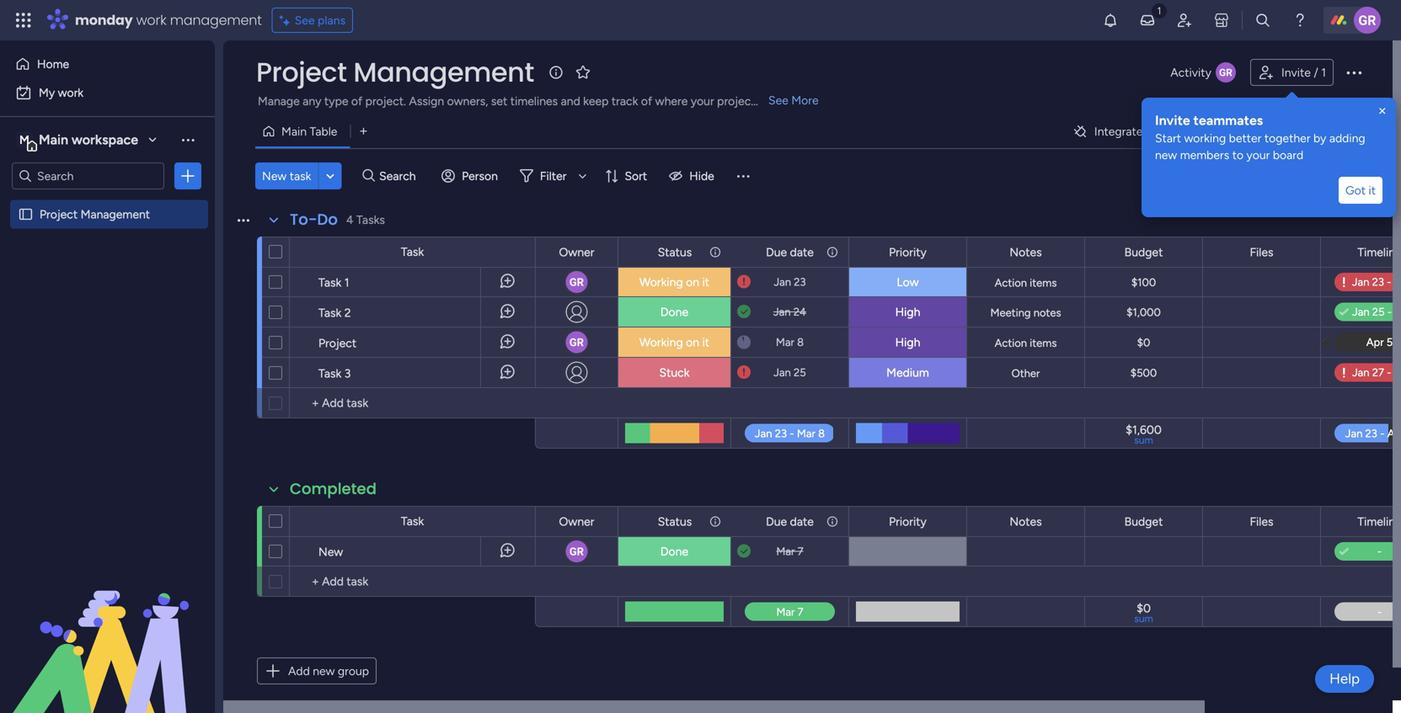 Task type: vqa. For each thing, say whether or not it's contained in the screenshot.
the bottommost Notes field
yes



Task type: describe. For each thing, give the bounding box(es) containing it.
lottie animation element
[[0, 544, 215, 714]]

1 of from the left
[[351, 94, 363, 108]]

see more link
[[767, 92, 821, 109]]

To-Do field
[[286, 209, 342, 231]]

activity button
[[1164, 59, 1244, 86]]

stands.
[[759, 94, 796, 108]]

status field for to-do
[[654, 243, 697, 262]]

action items for working on it
[[995, 276, 1057, 290]]

mar 7
[[777, 545, 804, 559]]

action for high
[[995, 337, 1028, 350]]

2
[[345, 306, 351, 320]]

1 done from the top
[[661, 305, 689, 319]]

column information image for first due date field from the bottom of the page
[[826, 515, 840, 529]]

notes
[[1034, 306, 1062, 320]]

work for my
[[58, 86, 84, 100]]

group
[[338, 665, 369, 679]]

25
[[794, 366, 806, 380]]

to-
[[290, 209, 317, 231]]

add new group
[[288, 665, 369, 679]]

task down "search" "field"
[[401, 245, 424, 259]]

my work option
[[10, 79, 205, 106]]

workspace selection element
[[16, 130, 141, 152]]

got
[[1346, 183, 1366, 198]]

notes field for completed
[[1006, 513, 1047, 531]]

column information image
[[709, 515, 722, 529]]

table
[[310, 124, 338, 139]]

mar for project
[[776, 336, 795, 349]]

manage any type of project. assign owners, set timelines and keep track of where your project stands.
[[258, 94, 796, 108]]

Completed field
[[286, 479, 381, 501]]

see plans button
[[272, 8, 353, 33]]

activity
[[1171, 65, 1212, 80]]

2 due date field from the top
[[762, 513, 818, 531]]

help image
[[1292, 12, 1309, 29]]

person button
[[435, 163, 508, 190]]

hide button
[[663, 163, 725, 190]]

start
[[1156, 131, 1182, 145]]

filter button
[[513, 163, 593, 190]]

main workspace
[[39, 132, 138, 148]]

invite / 1
[[1282, 65, 1327, 80]]

main for main workspace
[[39, 132, 68, 148]]

low
[[897, 275, 919, 290]]

Search field
[[375, 164, 426, 188]]

members
[[1181, 148, 1230, 162]]

task 2
[[319, 306, 351, 320]]

working
[[1185, 131, 1227, 145]]

jan 25
[[774, 366, 806, 380]]

notes field for to-do
[[1006, 243, 1047, 262]]

stuck
[[660, 366, 690, 380]]

/
[[1314, 65, 1319, 80]]

together
[[1265, 131, 1311, 145]]

angle down image
[[326, 170, 334, 182]]

task for task 2
[[319, 306, 342, 320]]

to-do
[[290, 209, 338, 231]]

where
[[655, 94, 688, 108]]

main table button
[[255, 118, 350, 145]]

got it button
[[1339, 177, 1383, 204]]

2 vertical spatial project
[[319, 336, 357, 351]]

m
[[19, 133, 29, 147]]

more
[[792, 93, 819, 107]]

my
[[39, 86, 55, 100]]

workspace image
[[16, 131, 33, 149]]

mar for new
[[777, 545, 795, 559]]

hide
[[690, 169, 715, 183]]

select product image
[[15, 12, 32, 29]]

teammates
[[1194, 113, 1264, 129]]

sum for $0
[[1135, 613, 1154, 625]]

action items for high
[[995, 337, 1057, 350]]

add to favorites image
[[575, 64, 592, 81]]

medium
[[887, 366, 930, 380]]

workspace
[[72, 132, 138, 148]]

jan 23
[[774, 276, 806, 289]]

date for first due date field from the bottom of the page
[[790, 515, 814, 529]]

1 files field from the top
[[1246, 243, 1278, 262]]

monday marketplace image
[[1214, 12, 1231, 29]]

home
[[37, 57, 69, 71]]

do
[[317, 209, 338, 231]]

automate
[[1266, 124, 1319, 139]]

$0 for $0
[[1138, 336, 1151, 350]]

$1,600
[[1126, 423, 1162, 437]]

mar 8
[[776, 336, 804, 349]]

my work link
[[10, 79, 205, 106]]

track
[[612, 94, 638, 108]]

see plans
[[295, 13, 346, 27]]

1 working from the top
[[640, 275, 683, 290]]

due date for first due date field from the bottom of the page
[[766, 515, 814, 529]]

task
[[290, 169, 311, 183]]

1 image
[[1152, 1, 1167, 20]]

by
[[1314, 131, 1327, 145]]

project management list box
[[0, 197, 215, 456]]

manage
[[258, 94, 300, 108]]

jan for jan 24
[[774, 306, 791, 319]]

see for see plans
[[295, 13, 315, 27]]

+ Add task text field
[[298, 572, 528, 593]]

keep
[[584, 94, 609, 108]]

2 working from the top
[[640, 335, 683, 350]]

date for 1st due date field from the top of the page
[[790, 245, 814, 260]]

jan 24
[[774, 306, 807, 319]]

add new group button
[[257, 658, 377, 685]]

new inside invite teammates start working better together by adding new members to your board
[[1156, 148, 1178, 162]]

project.
[[366, 94, 406, 108]]

integrate
[[1095, 124, 1143, 139]]

status field for completed
[[654, 513, 697, 531]]

1 vertical spatial it
[[703, 275, 710, 290]]

sort button
[[598, 163, 658, 190]]

meeting notes
[[991, 306, 1062, 320]]

new task
[[262, 169, 311, 183]]

files for second files "field"
[[1250, 515, 1274, 529]]

$0 for $0 sum
[[1137, 602, 1151, 616]]

see for see more
[[769, 93, 789, 107]]

task 3
[[319, 367, 351, 381]]

search everything image
[[1255, 12, 1272, 29]]

monday
[[75, 11, 133, 30]]

Project Management field
[[252, 54, 539, 91]]

2 budget field from the top
[[1121, 513, 1168, 531]]

action for working on it
[[995, 276, 1028, 290]]

column information image for 1st due date field from the top of the page
[[826, 246, 840, 259]]

0 vertical spatial your
[[691, 94, 715, 108]]

work for monday
[[136, 11, 167, 30]]

set
[[491, 94, 508, 108]]

23
[[794, 276, 806, 289]]

1 budget field from the top
[[1121, 243, 1168, 262]]

Search in workspace field
[[35, 166, 141, 186]]

2 of from the left
[[641, 94, 653, 108]]

lottie animation image
[[0, 544, 215, 714]]

7
[[798, 545, 804, 559]]

management inside 'list box'
[[81, 207, 150, 222]]

options image
[[1344, 62, 1365, 83]]

collapse board header image
[[1350, 125, 1364, 138]]

add
[[288, 665, 310, 679]]

1 horizontal spatial management
[[353, 54, 534, 91]]

board
[[1274, 148, 1304, 162]]

menu image
[[735, 168, 752, 185]]

$100
[[1132, 276, 1157, 290]]

jan for jan 23
[[774, 276, 792, 289]]

notes for completed
[[1010, 515, 1042, 529]]

meeting
[[991, 306, 1031, 320]]

completed
[[290, 479, 377, 500]]

1 dapulse checkmark sign image from the top
[[1340, 303, 1349, 323]]

2 vertical spatial it
[[703, 335, 710, 350]]



Task type: locate. For each thing, give the bounding box(es) containing it.
main for main table
[[282, 124, 307, 139]]

v2 done deadline image for mar 7
[[738, 544, 751, 560]]

0 vertical spatial on
[[686, 275, 700, 290]]

date up 7
[[790, 515, 814, 529]]

0 horizontal spatial see
[[295, 13, 315, 27]]

1 vertical spatial timeline
[[1358, 515, 1402, 529]]

2 due from the top
[[766, 515, 787, 529]]

of right track
[[641, 94, 653, 108]]

due date field up jan 23
[[762, 243, 818, 262]]

0 vertical spatial action items
[[995, 276, 1057, 290]]

8
[[798, 336, 804, 349]]

on left v2 overdue deadline icon
[[686, 275, 700, 290]]

my work
[[39, 86, 84, 100]]

0 horizontal spatial main
[[39, 132, 68, 148]]

2 v2 done deadline image from the top
[[738, 544, 751, 560]]

v2 done deadline image down v2 overdue deadline icon
[[738, 304, 751, 320]]

see more
[[769, 93, 819, 107]]

help button
[[1316, 666, 1375, 694]]

working left v2 overdue deadline icon
[[640, 275, 683, 290]]

show board description image
[[546, 64, 566, 81]]

1 vertical spatial high
[[896, 335, 921, 350]]

files
[[1250, 245, 1274, 260], [1250, 515, 1274, 529]]

it left v2 overdue deadline icon
[[703, 275, 710, 290]]

due date
[[766, 245, 814, 260], [766, 515, 814, 529]]

public board image
[[18, 207, 34, 223]]

option
[[0, 199, 215, 203]]

project
[[717, 94, 756, 108]]

new down start
[[1156, 148, 1178, 162]]

task 1
[[319, 276, 349, 290]]

1 vertical spatial v2 done deadline image
[[738, 544, 751, 560]]

0 vertical spatial 1
[[1322, 65, 1327, 80]]

action items up meeting notes
[[995, 276, 1057, 290]]

v2 done deadline image
[[738, 304, 751, 320], [738, 544, 751, 560]]

0 vertical spatial management
[[353, 54, 534, 91]]

new for new
[[319, 545, 343, 560]]

person
[[462, 169, 498, 183]]

1 high from the top
[[896, 305, 921, 319]]

1 horizontal spatial project management
[[256, 54, 534, 91]]

main
[[282, 124, 307, 139], [39, 132, 68, 148]]

and
[[561, 94, 581, 108]]

owner
[[559, 245, 595, 260], [559, 515, 595, 529]]

management
[[353, 54, 534, 91], [81, 207, 150, 222]]

on up the stuck
[[686, 335, 700, 350]]

your right to
[[1247, 148, 1271, 162]]

1 vertical spatial invite
[[1156, 113, 1191, 129]]

2 working on it from the top
[[640, 335, 710, 350]]

2 status field from the top
[[654, 513, 697, 531]]

work right monday on the top of the page
[[136, 11, 167, 30]]

automate button
[[1236, 118, 1326, 145]]

status down hide popup button
[[658, 245, 692, 260]]

new down 'completed' field
[[319, 545, 343, 560]]

your right where
[[691, 94, 715, 108]]

0 horizontal spatial project management
[[40, 207, 150, 222]]

2 $0 from the top
[[1137, 602, 1151, 616]]

any
[[303, 94, 322, 108]]

$500
[[1131, 367, 1158, 380]]

task up the task 2
[[319, 276, 342, 290]]

new
[[1156, 148, 1178, 162], [313, 665, 335, 679]]

1 vertical spatial due
[[766, 515, 787, 529]]

2 vertical spatial jan
[[774, 366, 791, 380]]

1 timeline field from the top
[[1354, 243, 1402, 262]]

working on it left v2 overdue deadline icon
[[640, 275, 710, 290]]

Priority field
[[885, 243, 931, 262], [885, 513, 931, 531]]

0 vertical spatial new
[[262, 169, 287, 183]]

items up notes
[[1030, 276, 1057, 290]]

sum for $1,600
[[1135, 435, 1154, 447]]

0 vertical spatial sum
[[1135, 435, 1154, 447]]

action items
[[995, 276, 1057, 290], [995, 337, 1057, 350]]

0 horizontal spatial management
[[81, 207, 150, 222]]

0 vertical spatial budget
[[1125, 245, 1164, 260]]

project management
[[256, 54, 534, 91], [40, 207, 150, 222]]

jan left 25
[[774, 366, 791, 380]]

1 date from the top
[[790, 245, 814, 260]]

0 vertical spatial date
[[790, 245, 814, 260]]

1 priority field from the top
[[885, 243, 931, 262]]

Status field
[[654, 243, 697, 262], [654, 513, 697, 531]]

2 dapulse checkmark sign image from the top
[[1340, 543, 1349, 563]]

project up any
[[256, 54, 347, 91]]

new for new task
[[262, 169, 287, 183]]

monday work management
[[75, 11, 262, 30]]

notifications image
[[1103, 12, 1119, 29]]

invite left the / at the top of the page
[[1282, 65, 1311, 80]]

0 horizontal spatial new
[[262, 169, 287, 183]]

work
[[136, 11, 167, 30], [58, 86, 84, 100]]

1 vertical spatial status field
[[654, 513, 697, 531]]

adding
[[1330, 131, 1366, 145]]

1 horizontal spatial new
[[319, 545, 343, 560]]

high down low
[[896, 305, 921, 319]]

items down notes
[[1030, 337, 1057, 350]]

workspace options image
[[180, 131, 196, 148]]

2 action items from the top
[[995, 337, 1057, 350]]

1 vertical spatial owner
[[559, 515, 595, 529]]

integrate button
[[1066, 114, 1229, 149]]

1 items from the top
[[1030, 276, 1057, 290]]

project management inside 'list box'
[[40, 207, 150, 222]]

work right my
[[58, 86, 84, 100]]

2 status from the top
[[658, 515, 692, 529]]

Owner field
[[555, 243, 599, 262], [555, 513, 599, 531]]

invite for teammates
[[1156, 113, 1191, 129]]

sum inside $1,600 sum
[[1135, 435, 1154, 447]]

main table
[[282, 124, 338, 139]]

status field down hide popup button
[[654, 243, 697, 262]]

timeline for completed
[[1358, 515, 1402, 529]]

0 vertical spatial due
[[766, 245, 787, 260]]

new
[[262, 169, 287, 183], [319, 545, 343, 560]]

other
[[1012, 367, 1040, 381]]

1 owner from the top
[[559, 245, 595, 260]]

due up jan 23
[[766, 245, 787, 260]]

notes for to-do
[[1010, 245, 1042, 260]]

arrow down image
[[573, 166, 593, 186]]

1 vertical spatial items
[[1030, 337, 1057, 350]]

2 items from the top
[[1030, 337, 1057, 350]]

1 vertical spatial due date field
[[762, 513, 818, 531]]

new inside button
[[262, 169, 287, 183]]

2 files from the top
[[1250, 515, 1274, 529]]

0 vertical spatial notes field
[[1006, 243, 1047, 262]]

got it
[[1346, 183, 1377, 198]]

$0 sum
[[1135, 602, 1154, 625]]

Notes field
[[1006, 243, 1047, 262], [1006, 513, 1047, 531]]

v2 search image
[[363, 167, 375, 186]]

jan
[[774, 276, 792, 289], [774, 306, 791, 319], [774, 366, 791, 380]]

2 timeline field from the top
[[1354, 513, 1402, 531]]

1 vertical spatial owner field
[[555, 513, 599, 531]]

0 vertical spatial status field
[[654, 243, 697, 262]]

items for high
[[1030, 337, 1057, 350]]

timeline for to-do
[[1358, 245, 1402, 260]]

your inside invite teammates start working better together by adding new members to your board
[[1247, 148, 1271, 162]]

2 date from the top
[[790, 515, 814, 529]]

new right add
[[313, 665, 335, 679]]

files for first files "field"
[[1250, 245, 1274, 260]]

0 horizontal spatial of
[[351, 94, 363, 108]]

1 horizontal spatial invite
[[1282, 65, 1311, 80]]

due for first due date field from the bottom of the page
[[766, 515, 787, 529]]

date up "23"
[[790, 245, 814, 260]]

of right type
[[351, 94, 363, 108]]

invite teammates heading
[[1156, 111, 1383, 130]]

0 vertical spatial due date
[[766, 245, 814, 260]]

0 vertical spatial project
[[256, 54, 347, 91]]

1 vertical spatial management
[[81, 207, 150, 222]]

1 due date field from the top
[[762, 243, 818, 262]]

update feed image
[[1140, 12, 1156, 29]]

1 vertical spatial sum
[[1135, 613, 1154, 625]]

see inside button
[[295, 13, 315, 27]]

status for completed
[[658, 515, 692, 529]]

project management down "search in workspace" "field"
[[40, 207, 150, 222]]

action items up other
[[995, 337, 1057, 350]]

1 vertical spatial your
[[1247, 148, 1271, 162]]

2 timeline from the top
[[1358, 515, 1402, 529]]

0 horizontal spatial work
[[58, 86, 84, 100]]

0 horizontal spatial 1
[[345, 276, 349, 290]]

1 vertical spatial notes field
[[1006, 513, 1047, 531]]

1 vertical spatial jan
[[774, 306, 791, 319]]

invite up start
[[1156, 113, 1191, 129]]

dapulse checkmark sign image
[[1340, 303, 1349, 323], [1340, 543, 1349, 563]]

0 vertical spatial high
[[896, 305, 921, 319]]

invite inside button
[[1282, 65, 1311, 80]]

0 horizontal spatial new
[[313, 665, 335, 679]]

main right workspace icon
[[39, 132, 68, 148]]

1 vertical spatial working
[[640, 335, 683, 350]]

1 vertical spatial timeline field
[[1354, 513, 1402, 531]]

1 vertical spatial action
[[995, 337, 1028, 350]]

your
[[691, 94, 715, 108], [1247, 148, 1271, 162]]

1 vertical spatial files
[[1250, 515, 1274, 529]]

2 owner field from the top
[[555, 513, 599, 531]]

1 vertical spatial notes
[[1010, 515, 1042, 529]]

of
[[351, 94, 363, 108], [641, 94, 653, 108]]

0 horizontal spatial invite
[[1156, 113, 1191, 129]]

1 timeline from the top
[[1358, 245, 1402, 260]]

2 action from the top
[[995, 337, 1028, 350]]

work inside my work option
[[58, 86, 84, 100]]

priority for second priority field from the bottom of the page
[[889, 245, 927, 260]]

priority for 2nd priority field
[[889, 515, 927, 529]]

2 sum from the top
[[1135, 613, 1154, 625]]

1 vertical spatial $0
[[1137, 602, 1151, 616]]

Timeline field
[[1354, 243, 1402, 262], [1354, 513, 1402, 531]]

project right public board icon
[[40, 207, 78, 222]]

invite teammates start working better together by adding new members to your board
[[1156, 113, 1366, 162]]

1 horizontal spatial work
[[136, 11, 167, 30]]

1
[[1322, 65, 1327, 80], [345, 276, 349, 290]]

items
[[1030, 276, 1057, 290], [1030, 337, 1057, 350]]

new inside the add new group 'button'
[[313, 665, 335, 679]]

main inside button
[[282, 124, 307, 139]]

$0
[[1138, 336, 1151, 350], [1137, 602, 1151, 616]]

1 right the / at the top of the page
[[1322, 65, 1327, 80]]

0 vertical spatial owner field
[[555, 243, 599, 262]]

done
[[661, 305, 689, 319], [661, 545, 689, 559]]

main inside workspace selection element
[[39, 132, 68, 148]]

better
[[1230, 131, 1262, 145]]

to
[[1233, 148, 1244, 162]]

status left column information icon
[[658, 515, 692, 529]]

project management up project. in the top of the page
[[256, 54, 534, 91]]

jan left "24"
[[774, 306, 791, 319]]

column information image
[[709, 246, 722, 259], [826, 246, 840, 259], [826, 515, 840, 529]]

2 high from the top
[[896, 335, 921, 350]]

1 vertical spatial status
[[658, 515, 692, 529]]

0 vertical spatial mar
[[776, 336, 795, 349]]

it left mar 8 on the right
[[703, 335, 710, 350]]

1 vertical spatial on
[[686, 335, 700, 350]]

greg robinson image
[[1355, 7, 1382, 34]]

2 notes from the top
[[1010, 515, 1042, 529]]

1 working on it from the top
[[640, 275, 710, 290]]

new left task
[[262, 169, 287, 183]]

timeline field for completed
[[1354, 513, 1402, 531]]

$0 inside $0 sum
[[1137, 602, 1151, 616]]

0 vertical spatial working on it
[[640, 275, 710, 290]]

1 notes field from the top
[[1006, 243, 1047, 262]]

it inside button
[[1369, 183, 1377, 198]]

action up meeting
[[995, 276, 1028, 290]]

working on it up the stuck
[[640, 335, 710, 350]]

type
[[324, 94, 349, 108]]

0 vertical spatial timeline
[[1358, 245, 1402, 260]]

Budget field
[[1121, 243, 1168, 262], [1121, 513, 1168, 531]]

2 done from the top
[[661, 545, 689, 559]]

2 budget from the top
[[1125, 515, 1164, 529]]

1 priority from the top
[[889, 245, 927, 260]]

assign
[[409, 94, 444, 108]]

project inside project management 'list box'
[[40, 207, 78, 222]]

0 vertical spatial jan
[[774, 276, 792, 289]]

1 vertical spatial due date
[[766, 515, 814, 529]]

working
[[640, 275, 683, 290], [640, 335, 683, 350]]

home option
[[10, 51, 205, 78]]

1 action items from the top
[[995, 276, 1057, 290]]

invite / 1 button
[[1251, 59, 1334, 86]]

invite inside invite teammates start working better together by adding new members to your board
[[1156, 113, 1191, 129]]

task for task 1
[[319, 276, 342, 290]]

due
[[766, 245, 787, 260], [766, 515, 787, 529]]

1 due date from the top
[[766, 245, 814, 260]]

priority
[[889, 245, 927, 260], [889, 515, 927, 529]]

0 horizontal spatial your
[[691, 94, 715, 108]]

0 vertical spatial files field
[[1246, 243, 1278, 262]]

action down meeting
[[995, 337, 1028, 350]]

0 vertical spatial $0
[[1138, 336, 1151, 350]]

jan left "23"
[[774, 276, 792, 289]]

1 horizontal spatial of
[[641, 94, 653, 108]]

1 on from the top
[[686, 275, 700, 290]]

1 vertical spatial priority field
[[885, 513, 931, 531]]

it
[[1369, 183, 1377, 198], [703, 275, 710, 290], [703, 335, 710, 350]]

due up mar 7
[[766, 515, 787, 529]]

1 vertical spatial dapulse checkmark sign image
[[1340, 543, 1349, 563]]

high up the medium
[[896, 335, 921, 350]]

24
[[794, 306, 807, 319]]

0 vertical spatial due date field
[[762, 243, 818, 262]]

1 inside button
[[1322, 65, 1327, 80]]

0 vertical spatial it
[[1369, 183, 1377, 198]]

1 notes from the top
[[1010, 245, 1042, 260]]

$1,600 sum
[[1126, 423, 1162, 447]]

1 $0 from the top
[[1138, 336, 1151, 350]]

3
[[345, 367, 351, 381]]

0 vertical spatial items
[[1030, 276, 1057, 290]]

1 vertical spatial date
[[790, 515, 814, 529]]

jan for jan 25
[[774, 366, 791, 380]]

1 owner field from the top
[[555, 243, 599, 262]]

v2 done deadline image for jan 24
[[738, 304, 751, 320]]

home link
[[10, 51, 205, 78]]

2 priority field from the top
[[885, 513, 931, 531]]

invite members image
[[1177, 12, 1194, 29]]

action
[[995, 276, 1028, 290], [995, 337, 1028, 350]]

due date for 1st due date field from the top of the page
[[766, 245, 814, 260]]

1 status field from the top
[[654, 243, 697, 262]]

1 horizontal spatial 1
[[1322, 65, 1327, 80]]

1 action from the top
[[995, 276, 1028, 290]]

v2 done deadline image left mar 7
[[738, 544, 751, 560]]

it right got
[[1369, 183, 1377, 198]]

0 vertical spatial work
[[136, 11, 167, 30]]

1 vertical spatial mar
[[777, 545, 795, 559]]

task left "3"
[[319, 367, 342, 381]]

close image
[[1377, 105, 1390, 118]]

0 vertical spatial notes
[[1010, 245, 1042, 260]]

1 vertical spatial priority
[[889, 515, 927, 529]]

0 vertical spatial new
[[1156, 148, 1178, 162]]

0 vertical spatial v2 done deadline image
[[738, 304, 751, 320]]

1 vertical spatial action items
[[995, 337, 1057, 350]]

working up the stuck
[[640, 335, 683, 350]]

1 horizontal spatial main
[[282, 124, 307, 139]]

items for working on it
[[1030, 276, 1057, 290]]

1 vertical spatial 1
[[345, 276, 349, 290]]

status for to-do
[[658, 245, 692, 260]]

1 vertical spatial see
[[769, 93, 789, 107]]

due for 1st due date field from the top of the page
[[766, 245, 787, 260]]

1 status from the top
[[658, 245, 692, 260]]

owners,
[[447, 94, 488, 108]]

invite
[[1282, 65, 1311, 80], [1156, 113, 1191, 129]]

project down the task 2
[[319, 336, 357, 351]]

1 vertical spatial work
[[58, 86, 84, 100]]

2 on from the top
[[686, 335, 700, 350]]

sort
[[625, 169, 648, 183]]

1 up 2 at the top of the page
[[345, 276, 349, 290]]

budget
[[1125, 245, 1164, 260], [1125, 515, 1164, 529]]

2 owner from the top
[[559, 515, 595, 529]]

2 files field from the top
[[1246, 513, 1278, 531]]

1 vertical spatial working on it
[[640, 335, 710, 350]]

2 priority from the top
[[889, 515, 927, 529]]

1 horizontal spatial your
[[1247, 148, 1271, 162]]

0 vertical spatial timeline field
[[1354, 243, 1402, 262]]

filter
[[540, 169, 567, 183]]

Files field
[[1246, 243, 1278, 262], [1246, 513, 1278, 531]]

management up assign
[[353, 54, 534, 91]]

new task button
[[255, 163, 318, 190]]

invite for /
[[1282, 65, 1311, 80]]

help
[[1330, 671, 1360, 688]]

mar left 8
[[776, 336, 795, 349]]

see left more
[[769, 93, 789, 107]]

main left table
[[282, 124, 307, 139]]

1 vertical spatial new
[[313, 665, 335, 679]]

due date field up mar 7
[[762, 513, 818, 531]]

task up + add task text box
[[401, 515, 424, 529]]

timeline field for to-do
[[1354, 243, 1402, 262]]

0 vertical spatial owner
[[559, 245, 595, 260]]

1 vertical spatial files field
[[1246, 513, 1278, 531]]

0 vertical spatial action
[[995, 276, 1028, 290]]

1 vertical spatial new
[[319, 545, 343, 560]]

Due date field
[[762, 243, 818, 262], [762, 513, 818, 531]]

management down "search in workspace" "field"
[[81, 207, 150, 222]]

1 horizontal spatial new
[[1156, 148, 1178, 162]]

date
[[790, 245, 814, 260], [790, 515, 814, 529]]

2 notes field from the top
[[1006, 513, 1047, 531]]

0 vertical spatial priority
[[889, 245, 927, 260]]

$1,000
[[1127, 306, 1161, 319]]

mar left 7
[[777, 545, 795, 559]]

0 vertical spatial priority field
[[885, 243, 931, 262]]

see left plans at the top left of the page
[[295, 13, 315, 27]]

task for task 3
[[319, 367, 342, 381]]

1 vertical spatial done
[[661, 545, 689, 559]]

task
[[401, 245, 424, 259], [319, 276, 342, 290], [319, 306, 342, 320], [319, 367, 342, 381], [401, 515, 424, 529]]

1 vertical spatial budget
[[1125, 515, 1164, 529]]

due date up mar 7
[[766, 515, 814, 529]]

1 budget from the top
[[1125, 245, 1164, 260]]

1 files from the top
[[1250, 245, 1274, 260]]

+ Add task text field
[[298, 394, 528, 414]]

working on it
[[640, 275, 710, 290], [640, 335, 710, 350]]

1 vertical spatial project
[[40, 207, 78, 222]]

1 sum from the top
[[1135, 435, 1154, 447]]

column information image for to-do status field
[[709, 246, 722, 259]]

v2 overdue deadline image
[[738, 365, 751, 381]]

v2 overdue deadline image
[[738, 274, 751, 290]]

2 due date from the top
[[766, 515, 814, 529]]

task left 2 at the top of the page
[[319, 306, 342, 320]]

0 vertical spatial dapulse checkmark sign image
[[1340, 303, 1349, 323]]

add view image
[[360, 125, 367, 138]]

status field left column information icon
[[654, 513, 697, 531]]

options image
[[180, 168, 196, 185]]

due date up jan 23
[[766, 245, 814, 260]]

1 due from the top
[[766, 245, 787, 260]]

timelines
[[511, 94, 558, 108]]

1 v2 done deadline image from the top
[[738, 304, 751, 320]]



